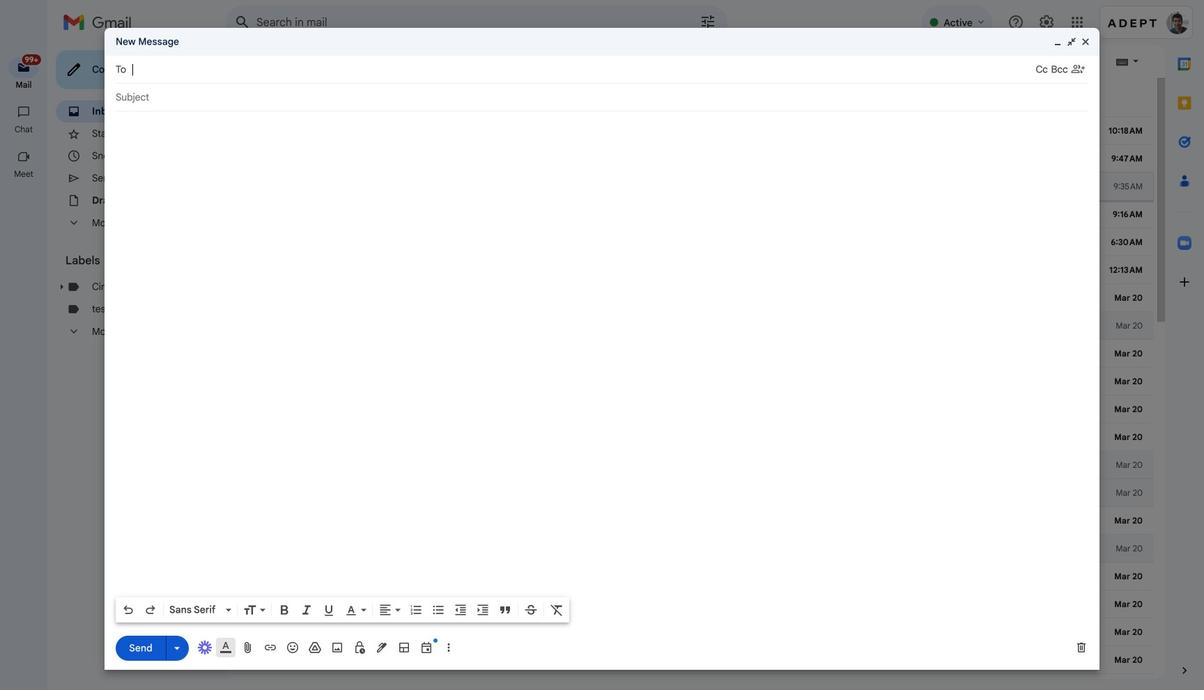 Task type: locate. For each thing, give the bounding box(es) containing it.
8 row from the top
[[226, 312, 1154, 340]]

0 horizontal spatial tab list
[[226, 78, 1154, 117]]

1 row from the top
[[226, 117, 1204, 145]]

bold ‪(⌘b)‬ image
[[277, 604, 291, 617]]

insert link ‪(⌘k)‬ image
[[263, 641, 277, 655]]

12 row from the top
[[226, 424, 1154, 452]]

minimize image
[[1052, 36, 1064, 47]]

Message Body text field
[[116, 118, 1089, 594]]

updates tab
[[578, 78, 754, 117]]

remove formatting ‪(⌘\)‬ image
[[550, 604, 564, 617]]

option
[[167, 604, 223, 617]]

advanced search options image
[[694, 8, 722, 36]]

more options image
[[445, 641, 453, 655]]

bulleted list ‪(⌘⇧8)‬ image
[[431, 604, 445, 617]]

toggle confidential mode image
[[353, 641, 367, 655]]

row
[[226, 117, 1204, 145], [226, 145, 1154, 173], [226, 173, 1154, 201], [226, 201, 1154, 229], [226, 229, 1154, 256], [226, 256, 1154, 284], [226, 284, 1154, 312], [226, 312, 1154, 340], [226, 340, 1154, 368], [226, 368, 1154, 396], [226, 396, 1154, 424], [226, 424, 1154, 452], [226, 452, 1154, 479], [226, 479, 1154, 507], [226, 507, 1154, 535], [226, 535, 1154, 563], [226, 563, 1154, 591], [226, 591, 1154, 619], [226, 619, 1154, 647], [226, 647, 1154, 675], [226, 675, 1154, 691]]

To recipients text field
[[132, 57, 1036, 82]]

insert files using drive image
[[308, 641, 322, 655]]

settings image
[[1038, 14, 1055, 31]]

6 row from the top
[[226, 256, 1154, 284]]

20 row from the top
[[226, 647, 1154, 675]]

3 row from the top
[[226, 173, 1154, 201]]

option inside formatting options toolbar
[[167, 604, 223, 617]]

tab list
[[1165, 45, 1204, 640], [226, 78, 1154, 117]]

dialog
[[105, 28, 1100, 670]]

9 row from the top
[[226, 340, 1154, 368]]

gmail image
[[63, 8, 139, 36]]

18 row from the top
[[226, 591, 1154, 619]]

21 row from the top
[[226, 675, 1154, 691]]

cell
[[418, 125, 1204, 137]]

heading
[[0, 79, 47, 91], [0, 124, 47, 135], [0, 169, 47, 180], [66, 254, 198, 268]]

strikethrough ‪(⌘⇧x)‬ image
[[524, 604, 538, 617]]

older image
[[1090, 54, 1104, 68]]

10 row from the top
[[226, 368, 1154, 396]]

quote ‪(⌘⇧9)‬ image
[[498, 604, 512, 617]]

7 row from the top
[[226, 284, 1154, 312]]

primary tab
[[226, 78, 401, 117]]

navigation
[[0, 45, 49, 691]]

19 row from the top
[[226, 619, 1154, 647]]

italic ‪(⌘i)‬ image
[[300, 604, 314, 617]]

14 row from the top
[[226, 479, 1154, 507]]

1 horizontal spatial tab list
[[1165, 45, 1204, 640]]

main content
[[226, 78, 1204, 691]]



Task type: describe. For each thing, give the bounding box(es) containing it.
16 row from the top
[[226, 535, 1154, 563]]

underline ‪(⌘u)‬ image
[[322, 604, 336, 618]]

search in mail image
[[230, 10, 255, 35]]

numbered list ‪(⌘⇧7)‬ image
[[409, 604, 423, 617]]

discard draft ‪(⌘⇧d)‬ image
[[1075, 641, 1089, 655]]

select a layout image
[[397, 641, 411, 655]]

insert emoji ‪(⌘⇧2)‬ image
[[286, 641, 300, 655]]

insert photo image
[[330, 641, 344, 655]]

11 row from the top
[[226, 396, 1154, 424]]

insert signature image
[[375, 641, 389, 655]]

set up a time to meet image
[[420, 641, 433, 655]]

more send options image
[[170, 642, 184, 656]]

Subject field
[[116, 91, 1089, 105]]

refresh image
[[279, 54, 293, 68]]

indent less ‪(⌘[)‬ image
[[454, 604, 468, 617]]

17 row from the top
[[226, 563, 1154, 591]]

13 row from the top
[[226, 452, 1154, 479]]

15 row from the top
[[226, 507, 1154, 535]]

4 row from the top
[[226, 201, 1154, 229]]

2 row from the top
[[226, 145, 1154, 173]]

attach files image
[[241, 641, 255, 655]]

undo ‪(⌘z)‬ image
[[121, 604, 135, 617]]

Search in mail search field
[[226, 6, 728, 39]]

5 row from the top
[[226, 229, 1154, 256]]

pop out image
[[1066, 36, 1077, 47]]

indent more ‪(⌘])‬ image
[[476, 604, 490, 617]]

redo ‪(⌘y)‬ image
[[144, 604, 158, 617]]

mail, 839 unread messages image
[[17, 57, 39, 71]]

promotions, one new message, tab
[[402, 78, 578, 117]]

close image
[[1080, 36, 1091, 47]]

formatting options toolbar
[[116, 598, 569, 623]]



Task type: vqa. For each thing, say whether or not it's contained in the screenshot.
the bottommost NOT
no



